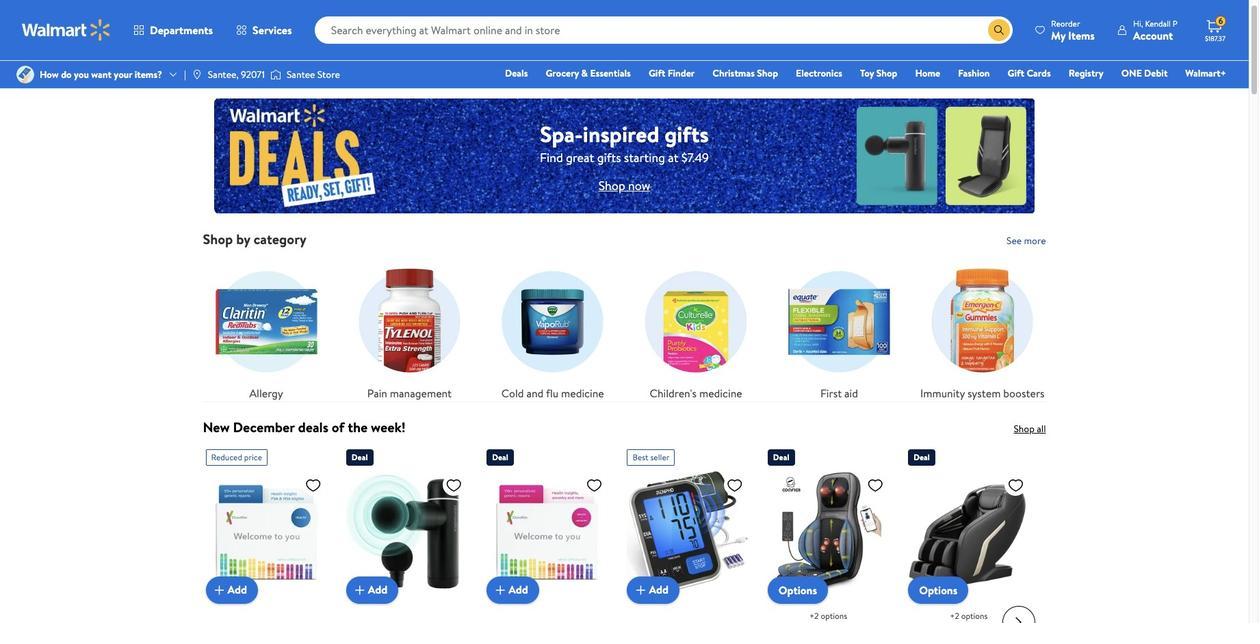 Task type: locate. For each thing, give the bounding box(es) containing it.
1 options link from the left
[[768, 577, 828, 604]]

seller
[[651, 452, 670, 464]]

Search search field
[[315, 16, 1013, 44]]

1 horizontal spatial +2
[[950, 610, 960, 622]]

3 add button from the left
[[487, 577, 539, 604]]

shop for shop now
[[599, 177, 625, 194]]

add button
[[206, 577, 258, 604], [346, 577, 399, 604], [487, 577, 539, 604], [627, 577, 680, 604]]

bosscare assembled shiatsu massage chairs with anion full body recliner sl-track, thai stretch black image
[[908, 472, 1030, 593]]

4 add button from the left
[[627, 577, 680, 604]]

shop left "now"
[[599, 177, 625, 194]]

pain
[[367, 386, 387, 401]]

1 product group from the left
[[206, 444, 327, 624]]

toy
[[860, 66, 874, 80]]

gift cards link
[[1002, 66, 1057, 81]]

medicine
[[561, 386, 604, 401], [699, 386, 742, 401]]

add for best seller's add to cart icon
[[649, 583, 669, 598]]

1 +2 from the left
[[810, 610, 819, 622]]

0 horizontal spatial gifts
[[597, 149, 621, 166]]

1 horizontal spatial options
[[919, 583, 958, 598]]

0 horizontal spatial options
[[779, 583, 817, 598]]

4 product group from the left
[[627, 444, 749, 624]]

cold and flu medicine link
[[489, 259, 616, 402]]

0 horizontal spatial +2
[[810, 610, 819, 622]]

children's
[[650, 386, 697, 401]]

p
[[1173, 17, 1178, 29]]

deal for 1st product group from the right
[[914, 452, 930, 464]]

walmart+
[[1186, 66, 1227, 80]]

3 deal from the left
[[773, 452, 790, 464]]

3 add to cart image from the left
[[633, 582, 649, 599]]

add button for the 23andme health   ancestry service – dna test (before you buy see important test info below) image
[[487, 577, 539, 604]]

2 add to cart image from the left
[[492, 582, 509, 599]]

find
[[540, 149, 563, 166]]

1 options from the left
[[779, 583, 817, 598]]

gift for gift finder
[[649, 66, 666, 80]]

1 add to cart image from the left
[[211, 582, 228, 599]]

1 horizontal spatial add to cart image
[[492, 582, 509, 599]]

home
[[915, 66, 941, 80]]

+2 options
[[810, 610, 847, 622], [950, 610, 988, 622]]

2 add button from the left
[[346, 577, 399, 604]]

want
[[91, 68, 112, 81]]

1 horizontal spatial medicine
[[699, 386, 742, 401]]

departments button
[[122, 14, 225, 47]]

first
[[821, 386, 842, 401]]

your
[[114, 68, 132, 81]]

shop left all
[[1014, 423, 1035, 436]]

gifts right 'great' at the left
[[597, 149, 621, 166]]

2 product group from the left
[[346, 444, 468, 624]]

add to favorites list, comfier shiatsu neck back massager with app remote, 2d/3d kneading massage chair pad, heating compression seat cushion massagers, ideal gifts image
[[867, 477, 884, 494]]

options for 1st product group from the right
[[962, 610, 988, 622]]

by
[[236, 230, 250, 248]]

week!
[[371, 418, 406, 437]]

1 add button from the left
[[206, 577, 258, 604]]

gift left 'finder'
[[649, 66, 666, 80]]

gift left cards
[[1008, 66, 1025, 80]]

options link for "comfier shiatsu neck back massager with app remote, 2d/3d kneading massage chair pad, heating compression seat cushion massagers, ideal gifts" image
[[768, 577, 828, 604]]

reorder
[[1051, 17, 1080, 29]]

2 options from the left
[[919, 583, 958, 598]]

1 horizontal spatial  image
[[192, 69, 202, 80]]

shop by category
[[203, 230, 307, 248]]

 image right |
[[192, 69, 202, 80]]

 image for how do you want your items?
[[16, 66, 34, 84]]

0 horizontal spatial gift
[[649, 66, 666, 80]]

|
[[184, 68, 186, 81]]

1 horizontal spatial options link
[[908, 577, 969, 604]]

options for bosscare assembled shiatsu massage chairs with anion full body recliner sl-track, thai stretch black image
[[919, 583, 958, 598]]

0 horizontal spatial medicine
[[561, 386, 604, 401]]

immunity system boosters link
[[919, 259, 1046, 402]]

+2 for 1st product group from the right
[[950, 610, 960, 622]]

 image left "how" at the top of the page
[[16, 66, 34, 84]]

price
[[244, 452, 262, 464]]

cards
[[1027, 66, 1051, 80]]

registry
[[1069, 66, 1104, 80]]

add for add to cart icon related to deal
[[509, 583, 528, 598]]

3 add from the left
[[509, 583, 528, 598]]

add for add to cart icon associated with reduced price
[[228, 583, 247, 598]]

0 horizontal spatial  image
[[16, 66, 34, 84]]

0 horizontal spatial options
[[821, 610, 847, 622]]

add to favorites list, bosscare assembled shiatsu massage chairs with anion full body recliner sl-track, thai stretch black image
[[1008, 477, 1024, 494]]

1 options from the left
[[821, 610, 847, 622]]

deal
[[352, 452, 368, 464], [492, 452, 508, 464], [773, 452, 790, 464], [914, 452, 930, 464]]

walmart+ link
[[1180, 66, 1233, 81]]

do
[[61, 68, 72, 81]]

new
[[203, 418, 230, 437]]

children's medicine link
[[633, 259, 760, 402]]

1 deal from the left
[[352, 452, 368, 464]]

product group
[[206, 444, 327, 624], [346, 444, 468, 624], [487, 444, 608, 624], [627, 444, 749, 624], [768, 444, 889, 624], [908, 444, 1030, 624]]

1 add from the left
[[228, 583, 247, 598]]

christmas
[[713, 66, 755, 80]]

more
[[1024, 234, 1046, 248]]

0 horizontal spatial +2 options
[[810, 610, 847, 622]]

see more
[[1007, 234, 1046, 248]]

pain management link
[[346, 259, 473, 402]]

hi, kendall p account
[[1133, 17, 1178, 43]]

0 horizontal spatial options link
[[768, 577, 828, 604]]

list containing allergy
[[195, 248, 1054, 402]]

pain management
[[367, 386, 452, 401]]

electronics
[[796, 66, 843, 80]]

6 $187.37
[[1205, 15, 1226, 43]]

1 gift from the left
[[649, 66, 666, 80]]

see
[[1007, 234, 1022, 248]]

shop
[[757, 66, 778, 80], [877, 66, 898, 80], [599, 177, 625, 194], [203, 230, 233, 248], [1014, 423, 1035, 436]]

 image
[[270, 68, 281, 81]]

grocery
[[546, 66, 579, 80]]

4 add from the left
[[649, 583, 669, 598]]

0 horizontal spatial add to cart image
[[211, 582, 228, 599]]

2 options link from the left
[[908, 577, 969, 604]]

shop now
[[599, 177, 650, 194]]

4 deal from the left
[[914, 452, 930, 464]]

first aid link
[[776, 259, 903, 402]]

list
[[195, 248, 1054, 402]]

now
[[628, 177, 650, 194]]

one debit link
[[1115, 66, 1174, 81]]

gifts down 'finder'
[[665, 119, 709, 149]]

2 deal from the left
[[492, 452, 508, 464]]

gift
[[649, 66, 666, 80], [1008, 66, 1025, 80]]

1 horizontal spatial +2 options
[[950, 610, 988, 622]]

shop left by
[[203, 230, 233, 248]]

options
[[779, 583, 817, 598], [919, 583, 958, 598]]

shop all
[[1014, 423, 1046, 436]]

add to cart image
[[211, 582, 228, 599], [492, 582, 509, 599], [633, 582, 649, 599]]

shop for shop all
[[1014, 423, 1035, 436]]

at
[[668, 149, 679, 166]]

2 horizontal spatial add to cart image
[[633, 582, 649, 599]]

options for fifth product group from the left
[[821, 610, 847, 622]]

2 +2 from the left
[[950, 610, 960, 622]]

account
[[1133, 28, 1173, 43]]

add to cart image for best seller
[[633, 582, 649, 599]]

1 horizontal spatial options
[[962, 610, 988, 622]]

how
[[40, 68, 59, 81]]

2 gift from the left
[[1008, 66, 1025, 80]]

2 +2 options from the left
[[950, 610, 988, 622]]

grocery & essentials link
[[540, 66, 637, 81]]

immunity
[[921, 386, 965, 401]]

1 +2 options from the left
[[810, 610, 847, 622]]

spa-inspired gifts find great gifts starting at $7.49
[[540, 119, 709, 166]]

medicine right flu
[[561, 386, 604, 401]]

services
[[253, 23, 292, 38]]

my
[[1051, 28, 1066, 43]]

deals
[[505, 66, 528, 80]]

shop right 'christmas'
[[757, 66, 778, 80]]

options link for bosscare assembled shiatsu massage chairs with anion full body recliner sl-track, thai stretch black image
[[908, 577, 969, 604]]

2 options from the left
[[962, 610, 988, 622]]

shop now link
[[599, 177, 650, 194]]

3 product group from the left
[[487, 444, 608, 624]]

finder
[[668, 66, 695, 80]]

 image
[[16, 66, 34, 84], [192, 69, 202, 80]]

medicine right children's
[[699, 386, 742, 401]]

renpho upper arm blood pressure monitor, automatic digital bp machine blood pressure cuffs with speaker, extra large cuff, lcd display, 2 users, 240 recordings for home office travel parents pregnancy image
[[627, 472, 749, 593]]

+2
[[810, 610, 819, 622], [950, 610, 960, 622]]

toy shop link
[[854, 66, 904, 81]]

2 add from the left
[[368, 583, 388, 598]]

1 horizontal spatial gift
[[1008, 66, 1025, 80]]

23andme health-only service - fsa & hsa eligible (before you buy see important test info below) image
[[206, 472, 327, 593]]



Task type: describe. For each thing, give the bounding box(es) containing it.
 image for santee, 92071
[[192, 69, 202, 80]]

add to favorites list, homedics rebound essential percussion massager, cordless, rechargeable image
[[446, 477, 462, 494]]

92071
[[241, 68, 265, 81]]

deals link
[[499, 66, 534, 81]]

reduced price
[[211, 452, 262, 464]]

shop all link
[[1014, 423, 1046, 436]]

hi,
[[1133, 17, 1143, 29]]

shop for shop by category
[[203, 230, 233, 248]]

inspired
[[583, 119, 659, 149]]

cold and flu medicine
[[502, 386, 604, 401]]

the
[[348, 418, 368, 437]]

comfier shiatsu neck back massager with app remote, 2d/3d kneading massage chair pad, heating compression seat cushion massagers, ideal gifts image
[[768, 472, 889, 593]]

flu
[[546, 386, 559, 401]]

great
[[566, 149, 594, 166]]

+2 options for bosscare assembled shiatsu massage chairs with anion full body recliner sl-track, thai stretch black image
[[950, 610, 988, 622]]

best
[[633, 452, 649, 464]]

services button
[[225, 14, 304, 47]]

dec skinny image
[[214, 98, 1035, 214]]

reorder my items
[[1051, 17, 1095, 43]]

you
[[74, 68, 89, 81]]

boosters
[[1004, 386, 1045, 401]]

gift for gift cards
[[1008, 66, 1025, 80]]

add button for homedics rebound essential percussion massager, cordless, rechargeable image in the left of the page
[[346, 577, 399, 604]]

deal for second product group from the left
[[352, 452, 368, 464]]

gift cards
[[1008, 66, 1051, 80]]

1 horizontal spatial gifts
[[665, 119, 709, 149]]

children's medicine
[[650, 386, 742, 401]]

shop right toy
[[877, 66, 898, 80]]

5 product group from the left
[[768, 444, 889, 624]]

one
[[1122, 66, 1142, 80]]

+2 options for "comfier shiatsu neck back massager with app remote, 2d/3d kneading massage chair pad, heating compression seat cushion massagers, ideal gifts" image
[[810, 610, 847, 622]]

kendall
[[1145, 17, 1171, 29]]

and
[[527, 386, 544, 401]]

departments
[[150, 23, 213, 38]]

search icon image
[[994, 25, 1005, 36]]

+2 for fifth product group from the left
[[810, 610, 819, 622]]

best seller
[[633, 452, 670, 464]]

23andme health   ancestry service – dna test (before you buy see important test info below) image
[[487, 472, 608, 593]]

add button for 23andme health-only service - fsa & hsa eligible (before you buy see important test info below) image
[[206, 577, 258, 604]]

options for "comfier shiatsu neck back massager with app remote, 2d/3d kneading massage chair pad, heating compression seat cushion massagers, ideal gifts" image
[[779, 583, 817, 598]]

gift finder link
[[643, 66, 701, 81]]

allergy link
[[203, 259, 330, 402]]

add to cart image
[[352, 582, 368, 599]]

add for add to cart image
[[368, 583, 388, 598]]

&
[[581, 66, 588, 80]]

system
[[968, 386, 1001, 401]]

gift finder
[[649, 66, 695, 80]]

see more button
[[1007, 234, 1046, 248]]

fashion
[[958, 66, 990, 80]]

santee, 92071
[[208, 68, 265, 81]]

santee store
[[287, 68, 340, 81]]

next slide for product carousel list image
[[1002, 607, 1035, 624]]

one debit
[[1122, 66, 1168, 80]]

allergy
[[249, 386, 283, 401]]

add button for renpho upper arm blood pressure monitor, automatic digital bp machine blood pressure cuffs with speaker, extra large cuff, lcd display, 2 users, 240 recordings for home office travel parents pregnancy image
[[627, 577, 680, 604]]

deal for 3rd product group from the left
[[492, 452, 508, 464]]

all
[[1037, 423, 1046, 436]]

december
[[233, 418, 295, 437]]

how do you want your items?
[[40, 68, 162, 81]]

store
[[317, 68, 340, 81]]

add to favorites list, 23andme health   ancestry service – dna test (before you buy see important test info below) image
[[586, 477, 603, 494]]

$187.37
[[1205, 34, 1226, 43]]

add to favorites list, 23andme health-only service - fsa & hsa eligible (before you buy see important test info below) image
[[305, 477, 322, 494]]

items
[[1069, 28, 1095, 43]]

electronics link
[[790, 66, 849, 81]]

of
[[332, 418, 345, 437]]

debit
[[1145, 66, 1168, 80]]

first aid
[[821, 386, 858, 401]]

1 medicine from the left
[[561, 386, 604, 401]]

immunity system boosters
[[921, 386, 1045, 401]]

6
[[1219, 15, 1223, 27]]

walmart image
[[22, 19, 111, 41]]

2 medicine from the left
[[699, 386, 742, 401]]

aid
[[845, 386, 858, 401]]

registry link
[[1063, 66, 1110, 81]]

spa-
[[540, 119, 583, 149]]

grocery & essentials
[[546, 66, 631, 80]]

items?
[[135, 68, 162, 81]]

6 product group from the left
[[908, 444, 1030, 624]]

toy shop
[[860, 66, 898, 80]]

category
[[254, 230, 307, 248]]

christmas shop
[[713, 66, 778, 80]]

Walmart Site-Wide search field
[[315, 16, 1013, 44]]

fashion link
[[952, 66, 996, 81]]

santee
[[287, 68, 315, 81]]

starting
[[624, 149, 665, 166]]

management
[[390, 386, 452, 401]]

add to cart image for deal
[[492, 582, 509, 599]]

homedics rebound essential percussion massager, cordless, rechargeable image
[[346, 472, 468, 593]]

deals
[[298, 418, 328, 437]]

deal for fifth product group from the left
[[773, 452, 790, 464]]

essentials
[[590, 66, 631, 80]]

santee,
[[208, 68, 239, 81]]

add to cart image for reduced price
[[211, 582, 228, 599]]

reduced
[[211, 452, 242, 464]]

add to favorites list, renpho upper arm blood pressure monitor, automatic digital bp machine blood pressure cuffs with speaker, extra large cuff, lcd display, 2 users, 240 recordings for home office travel parents pregnancy image
[[727, 477, 743, 494]]



Task type: vqa. For each thing, say whether or not it's contained in the screenshot.
17
no



